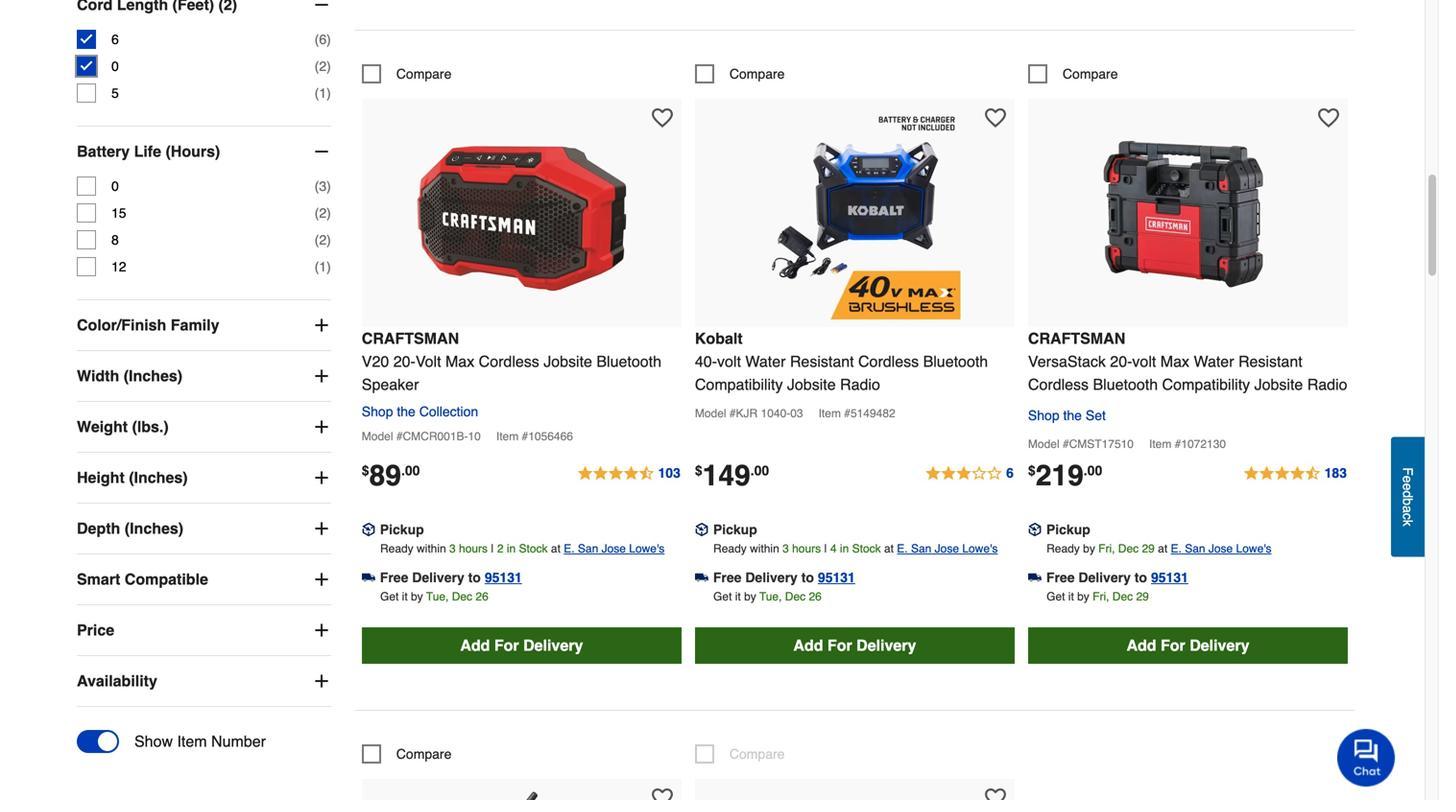 Task type: locate. For each thing, give the bounding box(es) containing it.
cordless inside 'craftsman v20 20-volt max cordless jobsite bluetooth speaker'
[[479, 353, 540, 371]]

max up item #1072130 at right
[[1161, 353, 1190, 371]]

20- inside 'craftsman v20 20-volt max cordless jobsite bluetooth speaker'
[[393, 353, 416, 371]]

1 plus image from the top
[[312, 316, 331, 335]]

$ inside $ 89 .00
[[362, 463, 369, 479]]

20- up speaker
[[393, 353, 416, 371]]

2 horizontal spatial add for delivery
[[1127, 637, 1250, 655]]

plus image inside availability button
[[312, 672, 331, 692]]

at for 4
[[884, 542, 894, 556]]

heart outline image
[[652, 107, 673, 129], [985, 107, 1006, 129], [1318, 107, 1340, 129], [985, 788, 1006, 801]]

# for versastack 20-volt max water resistant cordless bluetooth compatibility jobsite radio
[[1063, 438, 1069, 451]]

lowe's for ready within 3 hours | 2 in stock at e. san jose lowe's
[[629, 542, 665, 556]]

volt
[[717, 353, 741, 371], [1133, 353, 1157, 371]]

plus image inside price button
[[312, 621, 331, 641]]

weight (lbs.)
[[77, 418, 169, 436]]

water
[[746, 353, 786, 371], [1194, 353, 1235, 371]]

craftsman
[[362, 330, 459, 348], [1028, 330, 1126, 348]]

kobalt
[[695, 330, 743, 348]]

1 down ( 3 )
[[319, 259, 327, 275]]

1 horizontal spatial cordless
[[859, 353, 919, 371]]

item left #1072130 in the right of the page
[[1150, 438, 1172, 451]]

1 vertical spatial plus image
[[312, 621, 331, 641]]

0 horizontal spatial 4.5 stars image
[[577, 463, 682, 486]]

183 button
[[1243, 463, 1348, 486]]

stock
[[519, 542, 548, 556], [852, 542, 881, 556]]

$ for 149
[[695, 463, 703, 479]]

1 horizontal spatial 20-
[[1110, 353, 1133, 371]]

0 horizontal spatial stock
[[519, 542, 548, 556]]

resistant inside craftsman versastack 20-volt max water resistant cordless bluetooth compatibility jobsite radio
[[1239, 353, 1303, 371]]

ready down $ 149 .00
[[714, 542, 747, 556]]

in for 4
[[840, 542, 849, 556]]

cordless up #5149482
[[859, 353, 919, 371]]

1 at from the left
[[551, 542, 561, 556]]

0 horizontal spatial to
[[468, 570, 481, 586]]

fri, up get it by fri, dec 29 at the bottom of the page
[[1099, 542, 1115, 556]]

1 horizontal spatial san
[[911, 542, 932, 556]]

0 horizontal spatial it
[[402, 590, 408, 604]]

pickup image
[[362, 523, 375, 537]]

3 plus image from the top
[[312, 418, 331, 437]]

v20
[[362, 353, 389, 371]]

plus image
[[312, 316, 331, 335], [312, 367, 331, 386], [312, 418, 331, 437], [312, 469, 331, 488], [312, 520, 331, 539], [312, 672, 331, 692]]

2 horizontal spatial #
[[1063, 438, 1069, 451]]

26 down ready within 3 hours | 4 in stock at e. san jose lowe's on the bottom of the page
[[809, 590, 822, 604]]

ready for ready within 3 hours | 4 in stock at e. san jose lowe's
[[714, 542, 747, 556]]

lowe's down 103 button
[[629, 542, 665, 556]]

0 horizontal spatial resistant
[[790, 353, 854, 371]]

0 horizontal spatial at
[[551, 542, 561, 556]]

0 horizontal spatial 20-
[[393, 353, 416, 371]]

dec down ready within 3 hours | 2 in stock at e. san jose lowe's
[[452, 590, 473, 604]]

e. for 4
[[897, 542, 908, 556]]

1 horizontal spatial volt
[[1133, 353, 1157, 371]]

0 vertical spatial 0
[[111, 59, 119, 74]]

( 1 ) down ( 6 )
[[315, 86, 331, 101]]

0 horizontal spatial .00
[[401, 463, 420, 479]]

40-
[[695, 353, 717, 371]]

(inches)
[[124, 367, 183, 385], [129, 469, 188, 487], [125, 520, 184, 538]]

gr_4663 element
[[695, 745, 785, 764]]

1 horizontal spatial for
[[828, 637, 853, 655]]

29 down ready by fri, dec 29 at e. san jose lowe's in the bottom of the page
[[1137, 590, 1149, 604]]

1 95131 button from the left
[[485, 568, 522, 588]]

2 to from the left
[[802, 570, 814, 586]]

(inches) inside height (inches) button
[[129, 469, 188, 487]]

3 at from the left
[[1158, 542, 1168, 556]]

get for ready within 3 hours | 4 in stock at e. san jose lowe's
[[714, 590, 732, 604]]

2 ( 1 ) from the top
[[315, 259, 331, 275]]

# left the 1040- on the bottom right of the page
[[730, 407, 736, 421]]

2 for 8
[[319, 232, 327, 248]]

.00 down model # cmcr001b-10
[[401, 463, 420, 479]]

1 compatibility from the left
[[695, 376, 783, 394]]

get
[[380, 590, 399, 604], [714, 590, 732, 604], [1047, 590, 1066, 604]]

0 horizontal spatial 26
[[476, 590, 489, 604]]

1 get from the left
[[380, 590, 399, 604]]

$ right 103
[[695, 463, 703, 479]]

compare inside '1000595395' element
[[1063, 66, 1118, 81]]

$
[[362, 463, 369, 479], [695, 463, 703, 479], [1028, 463, 1036, 479]]

water inside kobalt 40-volt water resistant cordless bluetooth compatibility jobsite radio
[[746, 353, 786, 371]]

1 down ( 6 )
[[319, 86, 327, 101]]

1 vertical spatial ( 1 )
[[315, 259, 331, 275]]

1 horizontal spatial the
[[1064, 408, 1082, 423]]

1 truck filled image from the left
[[695, 571, 709, 585]]

free delivery to 95131 down 4
[[713, 570, 856, 586]]

4.5 stars image containing 183
[[1243, 463, 1348, 486]]

4 ( from the top
[[315, 179, 319, 194]]

1 horizontal spatial get
[[714, 590, 732, 604]]

shop
[[362, 404, 393, 420], [1028, 408, 1060, 423]]

cordless inside craftsman versastack 20-volt max water resistant cordless bluetooth compatibility jobsite radio
[[1028, 376, 1089, 394]]

1 volt from the left
[[717, 353, 741, 371]]

minus image
[[312, 0, 331, 14], [312, 142, 331, 161]]

craftsman up the volt
[[362, 330, 459, 348]]

2 horizontal spatial it
[[1069, 590, 1074, 604]]

1 horizontal spatial e.
[[897, 542, 908, 556]]

( 2 ) for 0
[[315, 59, 331, 74]]

2 $ from the left
[[695, 463, 703, 479]]

0 horizontal spatial craftsman
[[362, 330, 459, 348]]

3 free from the left
[[1047, 570, 1075, 586]]

(
[[315, 32, 319, 47], [315, 59, 319, 74], [315, 86, 319, 101], [315, 179, 319, 194], [315, 206, 319, 221], [315, 232, 319, 248], [315, 259, 319, 275]]

plus image for depth (inches)
[[312, 520, 331, 539]]

compare inside 5013699107 element
[[730, 66, 785, 81]]

2 horizontal spatial 3
[[783, 542, 789, 556]]

0 horizontal spatial jose
[[602, 542, 626, 556]]

2 .00 from the left
[[751, 463, 769, 479]]

ready down $ 89 .00
[[380, 542, 414, 556]]

1 horizontal spatial .00
[[751, 463, 769, 479]]

2 horizontal spatial 6
[[1007, 466, 1014, 481]]

3 .00 from the left
[[1084, 463, 1103, 479]]

2 4.5 stars image from the left
[[1243, 463, 1348, 486]]

shop the collection
[[362, 404, 478, 420]]

within for ready within 3 hours | 4 in stock at e. san jose lowe's
[[750, 542, 780, 556]]

29 up get it by fri, dec 29 at the bottom of the page
[[1142, 542, 1155, 556]]

6
[[111, 32, 119, 47], [319, 32, 327, 47], [1007, 466, 1014, 481]]

26 down ready within 3 hours | 2 in stock at e. san jose lowe's
[[476, 590, 489, 604]]

1 vertical spatial ( 2 )
[[315, 206, 331, 221]]

3 free delivery to 95131 from the left
[[1047, 570, 1189, 586]]

compare for the 5013058411 element
[[396, 747, 452, 762]]

1 horizontal spatial max
[[1161, 353, 1190, 371]]

the
[[397, 404, 416, 420], [1064, 408, 1082, 423]]

0 horizontal spatial $
[[362, 463, 369, 479]]

the inside shop the set link
[[1064, 408, 1082, 423]]

1 horizontal spatial get it by tue, dec 26
[[714, 590, 822, 604]]

kjr
[[736, 407, 758, 421]]

2 horizontal spatial .00
[[1084, 463, 1103, 479]]

1 horizontal spatial ready
[[714, 542, 747, 556]]

truck filled image
[[695, 571, 709, 585], [1028, 571, 1042, 585]]

1 horizontal spatial $
[[695, 463, 703, 479]]

item right 03 at the right of the page
[[819, 407, 841, 421]]

compatibility inside kobalt 40-volt water resistant cordless bluetooth compatibility jobsite radio
[[695, 376, 783, 394]]

( 1 ) down ( 3 )
[[315, 259, 331, 275]]

in
[[507, 542, 516, 556], [840, 542, 849, 556]]

1 0 from the top
[[111, 59, 119, 74]]

1 vertical spatial 29
[[1137, 590, 1149, 604]]

item #1072130 button
[[1150, 435, 1238, 458]]

pickup image down 149 at bottom
[[695, 523, 709, 537]]

1 water from the left
[[746, 353, 786, 371]]

1 it from the left
[[402, 590, 408, 604]]

0 vertical spatial ( 1 )
[[315, 86, 331, 101]]

(inches) down '(lbs.)'
[[129, 469, 188, 487]]

free for ready within 3 hours | 2 in stock at e. san jose lowe's
[[380, 570, 409, 586]]

2 ready from the left
[[714, 542, 747, 556]]

plus image inside color/finish family button
[[312, 316, 331, 335]]

the for speaker
[[397, 404, 416, 420]]

0 horizontal spatial model
[[362, 430, 393, 444]]

lowe's for ready within 3 hours | 4 in stock at e. san jose lowe's
[[963, 542, 998, 556]]

1 ( 1 ) from the top
[[315, 86, 331, 101]]

2 horizontal spatial e. san jose lowe's button
[[1171, 540, 1272, 559]]

e. san jose lowe's button for ready within 3 hours | 4 in stock at e. san jose lowe's
[[897, 540, 998, 559]]

95131 down ready within 3 hours | 2 in stock at e. san jose lowe's
[[485, 570, 522, 586]]

2 horizontal spatial 95131 button
[[1151, 568, 1189, 588]]

f e e d b a c k button
[[1392, 437, 1425, 557]]

1 in from the left
[[507, 542, 516, 556]]

1 radio from the left
[[840, 376, 881, 394]]

89
[[369, 459, 401, 493]]

volt right versastack
[[1133, 353, 1157, 371]]

b
[[1401, 498, 1416, 506]]

max
[[446, 353, 475, 371], [1161, 353, 1190, 371]]

2 horizontal spatial for
[[1161, 637, 1186, 655]]

2 horizontal spatial pickup
[[1047, 522, 1091, 538]]

1 horizontal spatial truck filled image
[[1028, 571, 1042, 585]]

4.5 stars image containing 103
[[577, 463, 682, 486]]

heart outline image
[[652, 788, 673, 801]]

cordless inside kobalt 40-volt water resistant cordless bluetooth compatibility jobsite radio
[[859, 353, 919, 371]]

6 ( from the top
[[315, 232, 319, 248]]

2 at from the left
[[884, 542, 894, 556]]

$ down model # cmst17510
[[1028, 463, 1036, 479]]

get for ready by fri, dec 29 at e. san jose lowe's
[[1047, 590, 1066, 604]]

95131 button down 4
[[818, 568, 856, 588]]

water up the 1040- on the bottom right of the page
[[746, 353, 786, 371]]

bluetooth
[[597, 353, 662, 371], [923, 353, 988, 371], [1093, 376, 1158, 394]]

craftsman for v20
[[362, 330, 459, 348]]

minus image up ( 3 )
[[312, 142, 331, 161]]

1 20- from the left
[[393, 353, 416, 371]]

1 horizontal spatial shop
[[1028, 408, 1060, 423]]

)
[[327, 32, 331, 47], [327, 59, 331, 74], [327, 86, 331, 101], [327, 179, 331, 194], [327, 206, 331, 221], [327, 232, 331, 248], [327, 259, 331, 275]]

1 horizontal spatial free delivery to 95131
[[713, 570, 856, 586]]

3 for ready within 3 hours | 4 in stock at e. san jose lowe's
[[783, 542, 789, 556]]

0 horizontal spatial add
[[460, 637, 490, 655]]

| for 4
[[824, 542, 827, 556]]

to down ready within 3 hours | 2 in stock at e. san jose lowe's
[[468, 570, 481, 586]]

3 e. san jose lowe's button from the left
[[1171, 540, 1272, 559]]

radio up item #5149482
[[840, 376, 881, 394]]

0 horizontal spatial max
[[446, 353, 475, 371]]

2 ) from the top
[[327, 59, 331, 74]]

0 horizontal spatial for
[[494, 637, 519, 655]]

3 jose from the left
[[1209, 542, 1233, 556]]

1000595395 element
[[1028, 64, 1118, 83]]

( 2 ) for 8
[[315, 232, 331, 248]]

95131 button down ready by fri, dec 29 at e. san jose lowe's in the bottom of the page
[[1151, 568, 1189, 588]]

fri,
[[1099, 542, 1115, 556], [1093, 590, 1110, 604]]

plus image for price
[[312, 621, 331, 641]]

1 horizontal spatial stock
[[852, 542, 881, 556]]

get it by tue, dec 26 for ready within 3 hours | 2 in stock at e. san jose lowe's
[[380, 590, 489, 604]]

1 jose from the left
[[602, 542, 626, 556]]

3 ready from the left
[[1047, 542, 1080, 556]]

1 ( 2 ) from the top
[[315, 59, 331, 74]]

1 free from the left
[[380, 570, 409, 586]]

1 ready from the left
[[380, 542, 414, 556]]

# down shop the collection at the bottom of the page
[[396, 430, 403, 444]]

5 plus image from the top
[[312, 520, 331, 539]]

0 vertical spatial plus image
[[312, 571, 331, 590]]

san for ready within 3 hours | 2 in stock at e. san jose lowe's
[[578, 542, 599, 556]]

the up model # cmcr001b-10
[[397, 404, 416, 420]]

shop up model # cmst17510
[[1028, 408, 1060, 423]]

2 minus image from the top
[[312, 142, 331, 161]]

2 within from the left
[[750, 542, 780, 556]]

add for delivery button
[[362, 628, 682, 664], [695, 628, 1015, 664], [1028, 628, 1348, 664]]

( 1 ) for 5
[[315, 86, 331, 101]]

plus image inside weight (lbs.) button
[[312, 418, 331, 437]]

2 radio from the left
[[1308, 376, 1348, 394]]

( 1 )
[[315, 86, 331, 101], [315, 259, 331, 275]]

3 ( 2 ) from the top
[[315, 232, 331, 248]]

e. san jose lowe's button for ready within 3 hours | 2 in stock at e. san jose lowe's
[[564, 540, 665, 559]]

model left kjr
[[695, 407, 727, 421]]

2 horizontal spatial get
[[1047, 590, 1066, 604]]

2 vertical spatial ( 2 )
[[315, 232, 331, 248]]

(inches) inside the width (inches) button
[[124, 367, 183, 385]]

.00 inside $ 219 .00
[[1084, 463, 1103, 479]]

plus image for smart compatible
[[312, 571, 331, 590]]

bluetooth inside 'craftsman v20 20-volt max cordless jobsite bluetooth speaker'
[[597, 353, 662, 371]]

pickup down $ 219 .00
[[1047, 522, 1091, 538]]

show item number element
[[77, 731, 266, 754]]

1 horizontal spatial add for delivery button
[[695, 628, 1015, 664]]

compatibility up #1072130 in the right of the page
[[1163, 376, 1251, 394]]

minus image up ( 6 )
[[312, 0, 331, 14]]

craftsman up versastack
[[1028, 330, 1126, 348]]

.00 down cmst17510
[[1084, 463, 1103, 479]]

1 vertical spatial minus image
[[312, 142, 331, 161]]

actual price $219.00 element
[[1028, 459, 1103, 493]]

jobsite up 03 at the right of the page
[[787, 376, 836, 394]]

dec down ready within 3 hours | 4 in stock at e. san jose lowe's on the bottom of the page
[[785, 590, 806, 604]]

stock for 4
[[852, 542, 881, 556]]

jose for ready within 3 hours | 2 in stock at e. san jose lowe's
[[602, 542, 626, 556]]

(inches) inside depth (inches) button
[[125, 520, 184, 538]]

0 horizontal spatial volt
[[717, 353, 741, 371]]

1 add from the left
[[460, 637, 490, 655]]

pickup right pickup image at left
[[380, 522, 424, 538]]

volt down kobalt
[[717, 353, 741, 371]]

shop down speaker
[[362, 404, 393, 420]]

e up d
[[1401, 476, 1416, 483]]

1 1 from the top
[[319, 86, 327, 101]]

$ for 89
[[362, 463, 369, 479]]

cmcr001b-
[[403, 430, 468, 444]]

1 e. san jose lowe's button from the left
[[564, 540, 665, 559]]

2 free delivery to 95131 from the left
[[713, 570, 856, 586]]

1 | from the left
[[491, 542, 494, 556]]

within for ready within 3 hours | 2 in stock at e. san jose lowe's
[[417, 542, 446, 556]]

the left set
[[1064, 408, 1082, 423]]

1 horizontal spatial craftsman
[[1028, 330, 1126, 348]]

compare inside 1000598849 "element"
[[396, 66, 452, 81]]

to down ready by fri, dec 29 at e. san jose lowe's in the bottom of the page
[[1135, 570, 1148, 586]]

compatibility inside craftsman versastack 20-volt max water resistant cordless bluetooth compatibility jobsite radio
[[1163, 376, 1251, 394]]

1 horizontal spatial compatibility
[[1163, 376, 1251, 394]]

jobsite up 183 button
[[1255, 376, 1304, 394]]

1 resistant from the left
[[790, 353, 854, 371]]

e up "b"
[[1401, 483, 1416, 491]]

to for 2
[[468, 570, 481, 586]]

8
[[111, 232, 119, 248]]

2 lowe's from the left
[[963, 542, 998, 556]]

1 horizontal spatial add
[[794, 637, 824, 655]]

2 95131 from the left
[[818, 570, 856, 586]]

2 stock from the left
[[852, 542, 881, 556]]

it for ready by fri, dec 29 at e. san jose lowe's
[[1069, 590, 1074, 604]]

lowe's
[[629, 542, 665, 556], [963, 542, 998, 556], [1237, 542, 1272, 556]]

2 volt from the left
[[1133, 353, 1157, 371]]

model up "219"
[[1028, 438, 1060, 451]]

compatibility up kjr
[[695, 376, 783, 394]]

.00 inside $ 149 .00
[[751, 463, 769, 479]]

(inches) up '(lbs.)'
[[124, 367, 183, 385]]

2 horizontal spatial to
[[1135, 570, 1148, 586]]

by
[[1083, 542, 1096, 556], [411, 590, 423, 604], [744, 590, 757, 604], [1078, 590, 1090, 604]]

hours for 2
[[459, 542, 488, 556]]

speaker
[[362, 376, 419, 394]]

plus image for width (inches)
[[312, 367, 331, 386]]

20- for volt
[[1110, 353, 1133, 371]]

29
[[1142, 542, 1155, 556], [1137, 590, 1149, 604]]

plus image inside depth (inches) button
[[312, 520, 331, 539]]

95131 for 2
[[485, 570, 522, 586]]

0 horizontal spatial shop
[[362, 404, 393, 420]]

water up #1072130 in the right of the page
[[1194, 353, 1235, 371]]

1 horizontal spatial jose
[[935, 542, 959, 556]]

1 horizontal spatial to
[[802, 570, 814, 586]]

2 ( 2 ) from the top
[[315, 206, 331, 221]]

depth
[[77, 520, 120, 538]]

.00
[[401, 463, 420, 479], [751, 463, 769, 479], [1084, 463, 1103, 479]]

availability
[[77, 673, 157, 691]]

1 minus image from the top
[[312, 0, 331, 14]]

0 horizontal spatial add for delivery
[[460, 637, 583, 655]]

1 e. from the left
[[564, 542, 575, 556]]

95131 down 4
[[818, 570, 856, 586]]

add for delivery
[[460, 637, 583, 655], [794, 637, 917, 655], [1127, 637, 1250, 655]]

0 vertical spatial minus image
[[312, 0, 331, 14]]

95131 down ready by fri, dec 29 at e. san jose lowe's in the bottom of the page
[[1151, 570, 1189, 586]]

|
[[491, 542, 494, 556], [824, 542, 827, 556]]

f
[[1401, 468, 1416, 476]]

1 vertical spatial 1
[[319, 259, 327, 275]]

0 horizontal spatial lowe's
[[629, 542, 665, 556]]

2 jose from the left
[[935, 542, 959, 556]]

26
[[476, 590, 489, 604], [809, 590, 822, 604]]

20- right versastack
[[1110, 353, 1133, 371]]

6 plus image from the top
[[312, 672, 331, 692]]

item right 10
[[496, 430, 519, 444]]

2 20- from the left
[[1110, 353, 1133, 371]]

0 up 5 at top
[[111, 59, 119, 74]]

model up the 89
[[362, 430, 393, 444]]

jobsite
[[544, 353, 592, 371], [787, 376, 836, 394], [1255, 376, 1304, 394]]

0 horizontal spatial water
[[746, 353, 786, 371]]

1 horizontal spatial water
[[1194, 353, 1235, 371]]

get it by tue, dec 26
[[380, 590, 489, 604], [714, 590, 822, 604]]

.00 down model # kjr 1040-03
[[751, 463, 769, 479]]

actual price $149.00 element
[[695, 459, 769, 493]]

0 horizontal spatial truck filled image
[[695, 571, 709, 585]]

2 horizontal spatial free
[[1047, 570, 1075, 586]]

1 horizontal spatial 26
[[809, 590, 822, 604]]

item right 'show'
[[177, 733, 207, 751]]

95131 for 4
[[818, 570, 856, 586]]

1 stock from the left
[[519, 542, 548, 556]]

within down $ 89 .00
[[417, 542, 446, 556]]

0 for ( 2 )
[[111, 59, 119, 74]]

1000598849 element
[[362, 64, 452, 83]]

fri, down ready by fri, dec 29 at e. san jose lowe's in the bottom of the page
[[1093, 590, 1110, 604]]

1 pickup from the left
[[380, 522, 424, 538]]

5 ) from the top
[[327, 206, 331, 221]]

item #5149482 button
[[819, 404, 907, 427]]

2 craftsman from the left
[[1028, 330, 1126, 348]]

0 horizontal spatial free delivery to 95131
[[380, 570, 522, 586]]

# down the shop the set
[[1063, 438, 1069, 451]]

1 craftsman from the left
[[362, 330, 459, 348]]

3 $ from the left
[[1028, 463, 1036, 479]]

2 horizontal spatial $
[[1028, 463, 1036, 479]]

dec down ready by fri, dec 29 at e. san jose lowe's in the bottom of the page
[[1113, 590, 1133, 604]]

lowe's down '6' button
[[963, 542, 998, 556]]

1 26 from the left
[[476, 590, 489, 604]]

2 0 from the top
[[111, 179, 119, 194]]

(inches) up "smart compatible"
[[125, 520, 184, 538]]

4.5 stars image
[[577, 463, 682, 486], [1243, 463, 1348, 486]]

0 horizontal spatial #
[[396, 430, 403, 444]]

plus image for color/finish family
[[312, 316, 331, 335]]

2 compatibility from the left
[[1163, 376, 1251, 394]]

95131
[[485, 570, 522, 586], [818, 570, 856, 586], [1151, 570, 1189, 586]]

0 horizontal spatial the
[[397, 404, 416, 420]]

1 horizontal spatial at
[[884, 542, 894, 556]]

1 horizontal spatial 95131 button
[[818, 568, 856, 588]]

1 $ from the left
[[362, 463, 369, 479]]

0 horizontal spatial e.
[[564, 542, 575, 556]]

1 free delivery to 95131 from the left
[[380, 570, 522, 586]]

0 horizontal spatial pickup image
[[695, 523, 709, 537]]

1 hours from the left
[[459, 542, 488, 556]]

plus image inside height (inches) button
[[312, 469, 331, 488]]

0 horizontal spatial e. san jose lowe's button
[[564, 540, 665, 559]]

2 add from the left
[[794, 637, 824, 655]]

$ 89 .00
[[362, 459, 420, 493]]

( 2 ) for 15
[[315, 206, 331, 221]]

2 for 0
[[319, 59, 327, 74]]

family
[[171, 317, 219, 334]]

$ inside $ 219 .00
[[1028, 463, 1036, 479]]

compare inside gr_4663 element
[[730, 747, 785, 762]]

ready
[[380, 542, 414, 556], [714, 542, 747, 556], [1047, 542, 1080, 556]]

(hours)
[[166, 143, 220, 160]]

smart compatible button
[[77, 555, 331, 605]]

2 horizontal spatial e.
[[1171, 542, 1182, 556]]

plus image
[[312, 571, 331, 590], [312, 621, 331, 641]]

cordless up item #1056466
[[479, 353, 540, 371]]

cordless down versastack
[[1028, 376, 1089, 394]]

2 horizontal spatial model
[[1028, 438, 1060, 451]]

jobsite inside 'craftsman v20 20-volt max cordless jobsite bluetooth speaker'
[[544, 353, 592, 371]]

lowe's down 183 button
[[1237, 542, 1272, 556]]

item
[[819, 407, 841, 421], [496, 430, 519, 444], [1150, 438, 1172, 451], [177, 733, 207, 751]]

max inside craftsman versastack 20-volt max water resistant cordless bluetooth compatibility jobsite radio
[[1161, 353, 1190, 371]]

2 horizontal spatial jobsite
[[1255, 376, 1304, 394]]

craftsman inside craftsman versastack 20-volt max water resistant cordless bluetooth compatibility jobsite radio
[[1028, 330, 1126, 348]]

pickup down $ 149 .00
[[713, 522, 758, 538]]

actual price $89.00 element
[[362, 459, 420, 493]]

1 horizontal spatial 95131
[[818, 570, 856, 586]]

e
[[1401, 476, 1416, 483], [1401, 483, 1416, 491]]

compatibility
[[695, 376, 783, 394], [1163, 376, 1251, 394]]

price button
[[77, 606, 331, 656]]

max right the volt
[[446, 353, 475, 371]]

model for craftsman versastack 20-volt max water resistant cordless bluetooth compatibility jobsite radio
[[1028, 438, 1060, 451]]

max for water
[[1161, 353, 1190, 371]]

3 it from the left
[[1069, 590, 1074, 604]]

pickup
[[380, 522, 424, 538], [713, 522, 758, 538], [1047, 522, 1091, 538]]

6 ) from the top
[[327, 232, 331, 248]]

pickup image
[[695, 523, 709, 537], [1028, 523, 1042, 537]]

compare inside the 5013058411 element
[[396, 747, 452, 762]]

k
[[1401, 520, 1416, 527]]

95131 button down ready within 3 hours | 2 in stock at e. san jose lowe's
[[485, 568, 522, 588]]

1 .00 from the left
[[401, 463, 420, 479]]

3 add from the left
[[1127, 637, 1157, 655]]

1
[[319, 86, 327, 101], [319, 259, 327, 275]]

2 hours from the left
[[792, 542, 821, 556]]

20-
[[393, 353, 416, 371], [1110, 353, 1133, 371]]

add for 3rd 'add for delivery' button
[[1127, 637, 1157, 655]]

1 tue, from the left
[[426, 590, 449, 604]]

1 add for delivery from the left
[[460, 637, 583, 655]]

0 horizontal spatial free
[[380, 570, 409, 586]]

free delivery to 95131
[[380, 570, 522, 586], [713, 570, 856, 586], [1047, 570, 1189, 586]]

hours
[[459, 542, 488, 556], [792, 542, 821, 556]]

2 horizontal spatial 95131
[[1151, 570, 1189, 586]]

1 horizontal spatial jobsite
[[787, 376, 836, 394]]

2 san from the left
[[911, 542, 932, 556]]

0 horizontal spatial get it by tue, dec 26
[[380, 590, 489, 604]]

truck filled image
[[362, 571, 375, 585]]

plus image for weight (lbs.)
[[312, 418, 331, 437]]

bluetooth inside craftsman versastack 20-volt max water resistant cordless bluetooth compatibility jobsite radio
[[1093, 376, 1158, 394]]

free delivery to 95131 up get it by fri, dec 29 at the bottom of the page
[[1047, 570, 1189, 586]]

water inside craftsman versastack 20-volt max water resistant cordless bluetooth compatibility jobsite radio
[[1194, 353, 1235, 371]]

pickup image down "219"
[[1028, 523, 1042, 537]]

dec
[[1119, 542, 1139, 556], [452, 590, 473, 604], [785, 590, 806, 604], [1113, 590, 1133, 604]]

bluetooth inside kobalt 40-volt water resistant cordless bluetooth compatibility jobsite radio
[[923, 353, 988, 371]]

0 horizontal spatial 95131 button
[[485, 568, 522, 588]]

plus image inside the width (inches) button
[[312, 367, 331, 386]]

$ inside $ 149 .00
[[695, 463, 703, 479]]

3 add for delivery from the left
[[1127, 637, 1250, 655]]

26 for 4
[[809, 590, 822, 604]]

to down ready within 3 hours | 4 in stock at e. san jose lowe's on the bottom of the page
[[802, 570, 814, 586]]

in for 2
[[507, 542, 516, 556]]

0 horizontal spatial radio
[[840, 376, 881, 394]]

get it by tue, dec 26 for ready within 3 hours | 4 in stock at e. san jose lowe's
[[714, 590, 822, 604]]

radio up 183
[[1308, 376, 1348, 394]]

height
[[77, 469, 125, 487]]

20- inside craftsman versastack 20-volt max water resistant cordless bluetooth compatibility jobsite radio
[[1110, 353, 1133, 371]]

4.5 stars image for 89
[[577, 463, 682, 486]]

2 free from the left
[[713, 570, 742, 586]]

.00 inside $ 89 .00
[[401, 463, 420, 479]]

2 pickup from the left
[[713, 522, 758, 538]]

2 horizontal spatial add
[[1127, 637, 1157, 655]]

4 plus image from the top
[[312, 469, 331, 488]]

plus image inside smart compatible button
[[312, 571, 331, 590]]

max inside 'craftsman v20 20-volt max cordless jobsite bluetooth speaker'
[[446, 353, 475, 371]]

6 inside 3 stars image
[[1007, 466, 1014, 481]]

0 horizontal spatial pickup
[[380, 522, 424, 538]]

tue, for ready within 3 hours | 4 in stock at e. san jose lowe's
[[760, 590, 782, 604]]

1 horizontal spatial pickup image
[[1028, 523, 1042, 537]]

0 horizontal spatial 95131
[[485, 570, 522, 586]]

26 for 2
[[476, 590, 489, 604]]

0 horizontal spatial jobsite
[[544, 353, 592, 371]]

0
[[111, 59, 119, 74], [111, 179, 119, 194]]

$ up pickup image at left
[[362, 463, 369, 479]]

2 water from the left
[[1194, 353, 1235, 371]]

1 for 12
[[319, 259, 327, 275]]

0 up 15
[[111, 179, 119, 194]]

1 95131 from the left
[[485, 570, 522, 586]]

within
[[417, 542, 446, 556], [750, 542, 780, 556]]

stock for 2
[[519, 542, 548, 556]]

2 horizontal spatial san
[[1185, 542, 1206, 556]]

free delivery to 95131 down ready within 3 hours | 2 in stock at e. san jose lowe's
[[380, 570, 522, 586]]

battery
[[77, 143, 130, 160]]

2 horizontal spatial free delivery to 95131
[[1047, 570, 1189, 586]]

within left 4
[[750, 542, 780, 556]]

ready up get it by fri, dec 29 at the bottom of the page
[[1047, 542, 1080, 556]]

jobsite up #1056466
[[544, 353, 592, 371]]

1 horizontal spatial free
[[713, 570, 742, 586]]

95131 button
[[485, 568, 522, 588], [818, 568, 856, 588], [1151, 568, 1189, 588]]

$ for 219
[[1028, 463, 1036, 479]]

craftsman inside 'craftsman v20 20-volt max cordless jobsite bluetooth speaker'
[[362, 330, 459, 348]]

to
[[468, 570, 481, 586], [802, 570, 814, 586], [1135, 570, 1148, 586]]

number
[[211, 733, 266, 751]]

minus image inside battery life (hours) button
[[312, 142, 331, 161]]

1 for 5
[[319, 86, 327, 101]]

3 pickup from the left
[[1047, 522, 1091, 538]]



Task type: vqa. For each thing, say whether or not it's contained in the screenshot.


Task type: describe. For each thing, give the bounding box(es) containing it.
dec for ready within 3 hours | 4 in stock at e. san jose lowe's
[[785, 590, 806, 604]]

ready for ready within 3 hours | 2 in stock at e. san jose lowe's
[[380, 542, 414, 556]]

ready within 3 hours | 2 in stock at e. san jose lowe's
[[380, 542, 665, 556]]

color/finish family button
[[77, 301, 331, 351]]

1040-
[[761, 407, 791, 421]]

item for item #1056466
[[496, 430, 519, 444]]

battery life (hours) button
[[77, 127, 331, 177]]

4.5 stars image for 219
[[1243, 463, 1348, 486]]

chat invite button image
[[1338, 729, 1396, 788]]

item #1056466 button
[[496, 427, 585, 450]]

10
[[468, 430, 481, 444]]

add for 2nd 'add for delivery' button
[[794, 637, 824, 655]]

by for ready within 3 hours | 2 in stock at e. san jose lowe's
[[411, 590, 423, 604]]

ready within 3 hours | 4 in stock at e. san jose lowe's
[[714, 542, 998, 556]]

height (inches)
[[77, 469, 188, 487]]

(inches) for depth (inches)
[[125, 520, 184, 538]]

item #5149482
[[819, 407, 896, 421]]

1 vertical spatial fri,
[[1093, 590, 1110, 604]]

e. for 2
[[564, 542, 575, 556]]

3 san from the left
[[1185, 542, 1206, 556]]

d
[[1401, 491, 1416, 498]]

.00 for 149
[[751, 463, 769, 479]]

shop the collection link
[[362, 404, 486, 420]]

max for cordless
[[446, 353, 475, 371]]

3 e. from the left
[[1171, 542, 1182, 556]]

craftsman versastack 20-volt max water resistant cordless bluetooth compatibility jobsite radio
[[1028, 330, 1348, 394]]

95131 button for 4
[[818, 568, 856, 588]]

dec up get it by fri, dec 29 at the bottom of the page
[[1119, 542, 1139, 556]]

jose for ready within 3 hours | 4 in stock at e. san jose lowe's
[[935, 542, 959, 556]]

weight
[[77, 418, 128, 436]]

compare for '1000595395' element
[[1063, 66, 1118, 81]]

life
[[134, 143, 161, 160]]

e. san jose lowe's button for ready by fri, dec 29 at e. san jose lowe's
[[1171, 540, 1272, 559]]

by for ready within 3 hours | 4 in stock at e. san jose lowe's
[[744, 590, 757, 604]]

3 lowe's from the left
[[1237, 542, 1272, 556]]

(inches) for height (inches)
[[129, 469, 188, 487]]

6 button
[[925, 463, 1015, 486]]

c
[[1401, 513, 1416, 520]]

item for item #5149482
[[819, 407, 841, 421]]

12
[[111, 259, 126, 275]]

free for ready by fri, dec 29 at e. san jose lowe's
[[1047, 570, 1075, 586]]

03
[[791, 407, 803, 421]]

versastack
[[1028, 353, 1106, 371]]

$ 149 .00
[[695, 459, 769, 493]]

3 to from the left
[[1135, 570, 1148, 586]]

it for ready within 3 hours | 4 in stock at e. san jose lowe's
[[735, 590, 741, 604]]

#1072130
[[1175, 438, 1226, 451]]

compare for 1000598849 "element"
[[396, 66, 452, 81]]

smart
[[77, 571, 120, 589]]

battery life (hours)
[[77, 143, 220, 160]]

height (inches) button
[[77, 453, 331, 503]]

a
[[1401, 506, 1416, 513]]

shop the set
[[1028, 408, 1106, 423]]

2 ( from the top
[[315, 59, 319, 74]]

3 for from the left
[[1161, 637, 1186, 655]]

depth (inches)
[[77, 520, 184, 538]]

103 button
[[577, 463, 682, 486]]

dec for ready within 3 hours | 2 in stock at e. san jose lowe's
[[452, 590, 473, 604]]

1 ) from the top
[[327, 32, 331, 47]]

.00 for 219
[[1084, 463, 1103, 479]]

plus image for availability
[[312, 672, 331, 692]]

(lbs.)
[[132, 418, 169, 436]]

3 95131 button from the left
[[1151, 568, 1189, 588]]

| for 2
[[491, 542, 494, 556]]

2 for 15
[[319, 206, 327, 221]]

183
[[1325, 466, 1347, 481]]

3 ) from the top
[[327, 86, 331, 101]]

3 for ready within 3 hours | 2 in stock at e. san jose lowe's
[[449, 542, 456, 556]]

2 add for delivery button from the left
[[695, 628, 1015, 664]]

by for ready by fri, dec 29 at e. san jose lowe's
[[1078, 590, 1090, 604]]

cordless for max
[[479, 353, 540, 371]]

width
[[77, 367, 119, 385]]

pickup for ready within 3 hours | 2 in stock at e. san jose lowe's
[[380, 522, 424, 538]]

show item number
[[134, 733, 266, 751]]

shop for versastack 20-volt max water resistant cordless bluetooth compatibility jobsite radio
[[1028, 408, 1060, 423]]

volt inside kobalt 40-volt water resistant cordless bluetooth compatibility jobsite radio
[[717, 353, 741, 371]]

0 horizontal spatial 6
[[111, 32, 119, 47]]

2 for from the left
[[828, 637, 853, 655]]

7 ( from the top
[[315, 259, 319, 275]]

0 vertical spatial fri,
[[1099, 542, 1115, 556]]

the for bluetooth
[[1064, 408, 1082, 423]]

0 for ( 3 )
[[111, 179, 119, 194]]

1 horizontal spatial 6
[[319, 32, 327, 47]]

3 ( from the top
[[315, 86, 319, 101]]

hours for 4
[[792, 542, 821, 556]]

compatible
[[125, 571, 208, 589]]

1 for from the left
[[494, 637, 519, 655]]

pickup for ready by fri, dec 29 at e. san jose lowe's
[[1047, 522, 1091, 538]]

#1056466
[[522, 430, 573, 444]]

7 ) from the top
[[327, 259, 331, 275]]

15
[[111, 206, 126, 221]]

2 add for delivery from the left
[[794, 637, 917, 655]]

model for craftsman v20 20-volt max cordless jobsite bluetooth speaker
[[362, 430, 393, 444]]

cordless for resistant
[[859, 353, 919, 371]]

volt inside craftsman versastack 20-volt max water resistant cordless bluetooth compatibility jobsite radio
[[1133, 353, 1157, 371]]

collection
[[419, 404, 478, 420]]

#5149482
[[844, 407, 896, 421]]

95131 button for 2
[[485, 568, 522, 588]]

width (inches)
[[77, 367, 183, 385]]

smart compatible
[[77, 571, 208, 589]]

103
[[658, 466, 681, 481]]

availability button
[[77, 657, 331, 707]]

5013058411 element
[[362, 745, 452, 764]]

( 3 )
[[315, 179, 331, 194]]

free delivery to 95131 for 2
[[380, 570, 522, 586]]

to for 4
[[802, 570, 814, 586]]

model # kjr 1040-03
[[695, 407, 803, 421]]

pickup image for ready within 3 hours | 4 in stock at e. san jose lowe's
[[695, 523, 709, 537]]

compare for gr_4663 element
[[730, 747, 785, 762]]

set
[[1086, 408, 1106, 423]]

it for ready within 3 hours | 2 in stock at e. san jose lowe's
[[402, 590, 408, 604]]

get it by fri, dec 29
[[1047, 590, 1149, 604]]

5 ( from the top
[[315, 206, 319, 221]]

2 e from the top
[[1401, 483, 1416, 491]]

4
[[831, 542, 837, 556]]

1 add for delivery button from the left
[[362, 628, 682, 664]]

resistant inside kobalt 40-volt water resistant cordless bluetooth compatibility jobsite radio
[[790, 353, 854, 371]]

kobalt 40-volt water resistant cordless bluetooth compatibility jobsite radio
[[695, 330, 988, 394]]

ready by fri, dec 29 at e. san jose lowe's
[[1047, 542, 1272, 556]]

show
[[134, 733, 173, 751]]

add for 1st 'add for delivery' button
[[460, 637, 490, 655]]

model # cmst17510
[[1028, 438, 1134, 451]]

item for item #1072130
[[1150, 438, 1172, 451]]

219
[[1036, 459, 1084, 493]]

1 ( from the top
[[315, 32, 319, 47]]

cmst17510
[[1069, 438, 1134, 451]]

149
[[703, 459, 751, 493]]

pickup for ready within 3 hours | 4 in stock at e. san jose lowe's
[[713, 522, 758, 538]]

color/finish
[[77, 317, 166, 334]]

item #1072130
[[1150, 438, 1226, 451]]

radio inside craftsman versastack 20-volt max water resistant cordless bluetooth compatibility jobsite radio
[[1308, 376, 1348, 394]]

5
[[111, 86, 119, 101]]

free delivery to 95131 for 4
[[713, 570, 856, 586]]

item #1056466
[[496, 430, 573, 444]]

jobsite inside kobalt 40-volt water resistant cordless bluetooth compatibility jobsite radio
[[787, 376, 836, 394]]

price
[[77, 622, 114, 640]]

1 horizontal spatial #
[[730, 407, 736, 421]]

$ 219 .00
[[1028, 459, 1103, 493]]

color/finish family
[[77, 317, 219, 334]]

width (inches) button
[[77, 352, 331, 402]]

depth (inches) button
[[77, 504, 331, 554]]

craftsman v20 20-volt max cordless jobsite bluetooth speaker
[[362, 330, 662, 394]]

san for ready within 3 hours | 4 in stock at e. san jose lowe's
[[911, 542, 932, 556]]

( 6 )
[[315, 32, 331, 47]]

compare for 5013699107 element
[[730, 66, 785, 81]]

4 ) from the top
[[327, 179, 331, 194]]

at for 2
[[551, 542, 561, 556]]

weight (lbs.) button
[[77, 402, 331, 452]]

volt
[[416, 353, 441, 371]]

get for ready within 3 hours | 2 in stock at e. san jose lowe's
[[380, 590, 399, 604]]

0 vertical spatial 29
[[1142, 542, 1155, 556]]

f e e d b a c k
[[1401, 468, 1416, 527]]

truck filled image for get it by tue, dec 26
[[695, 571, 709, 585]]

shop the set link
[[1028, 404, 1106, 427]]

0 horizontal spatial 3
[[319, 179, 327, 194]]

3 stars image
[[925, 463, 1015, 486]]

model # cmcr001b-10
[[362, 430, 481, 444]]

jobsite inside craftsman versastack 20-volt max water resistant cordless bluetooth compatibility jobsite radio
[[1255, 376, 1304, 394]]

radio inside kobalt 40-volt water resistant cordless bluetooth compatibility jobsite radio
[[840, 376, 881, 394]]

1 e from the top
[[1401, 476, 1416, 483]]

3 95131 from the left
[[1151, 570, 1189, 586]]

pickup image for ready by fri, dec 29 at e. san jose lowe's
[[1028, 523, 1042, 537]]

plus image for height (inches)
[[312, 469, 331, 488]]

( 1 ) for 12
[[315, 259, 331, 275]]

5013699107 element
[[695, 64, 785, 83]]

1 horizontal spatial model
[[695, 407, 727, 421]]

3 add for delivery button from the left
[[1028, 628, 1348, 664]]

craftsman for versastack
[[1028, 330, 1126, 348]]

truck filled image for get it by fri, dec 29
[[1028, 571, 1042, 585]]

free for ready within 3 hours | 4 in stock at e. san jose lowe's
[[713, 570, 742, 586]]

# for v20 20-volt max cordless jobsite bluetooth speaker
[[396, 430, 403, 444]]

ready for ready by fri, dec 29 at e. san jose lowe's
[[1047, 542, 1080, 556]]



